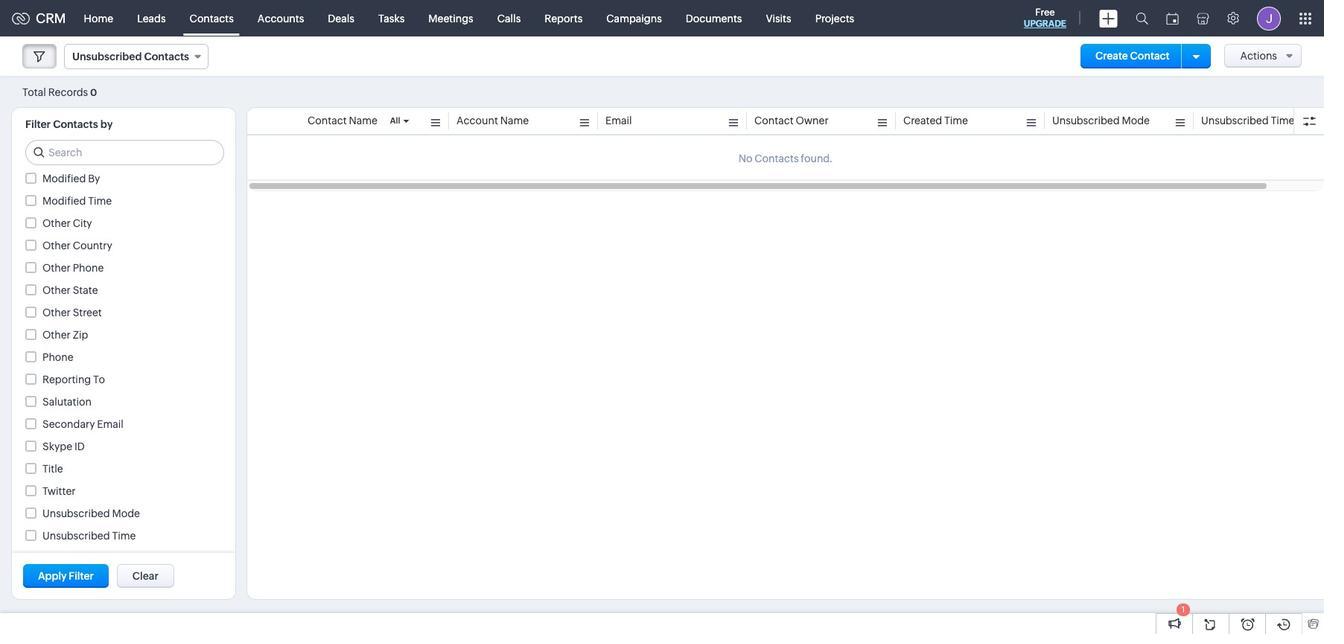 Task type: describe. For each thing, give the bounding box(es) containing it.
1
[[1182, 606, 1185, 614]]

0 vertical spatial contacts
[[190, 12, 234, 24]]

by
[[88, 173, 100, 184]]

reports link
[[533, 0, 595, 36]]

time down by
[[88, 195, 112, 207]]

created time
[[903, 115, 968, 127]]

apply
[[38, 571, 67, 582]]

calls
[[497, 12, 521, 24]]

unsubscribed contacts
[[72, 51, 189, 63]]

meetings link
[[417, 0, 485, 36]]

create contact button
[[1081, 44, 1185, 69]]

salutation
[[42, 396, 92, 408]]

upgrade
[[1024, 19, 1067, 29]]

campaigns link
[[595, 0, 674, 36]]

create menu image
[[1099, 9, 1118, 27]]

0 vertical spatial unsubscribed time
[[1201, 115, 1295, 127]]

search element
[[1127, 0, 1157, 36]]

0 vertical spatial filter
[[25, 118, 51, 130]]

contact inside button
[[1130, 50, 1170, 62]]

home
[[84, 12, 113, 24]]

0 vertical spatial email
[[606, 115, 632, 127]]

0 horizontal spatial email
[[97, 418, 124, 430]]

filter inside button
[[69, 571, 94, 582]]

actions
[[1240, 50, 1277, 62]]

visits
[[766, 12, 791, 24]]

deals link
[[316, 0, 366, 36]]

Search text field
[[26, 141, 223, 165]]

account
[[457, 115, 498, 127]]

state
[[73, 284, 98, 296]]

home link
[[72, 0, 125, 36]]

country
[[73, 240, 112, 252]]

contact for contact name
[[308, 115, 347, 127]]

street
[[73, 307, 102, 319]]

accounts
[[258, 12, 304, 24]]

other for other country
[[42, 240, 71, 252]]

records
[[48, 86, 88, 98]]

twitter
[[42, 485, 76, 497]]

0 horizontal spatial mode
[[112, 508, 140, 520]]

to
[[93, 374, 105, 386]]

documents
[[686, 12, 742, 24]]

by
[[100, 118, 113, 130]]

other for other state
[[42, 284, 71, 296]]

contact for contact owner
[[755, 115, 794, 127]]

unsubscribed down create
[[1052, 115, 1120, 127]]

projects link
[[803, 0, 866, 36]]

campaigns
[[606, 12, 662, 24]]

account name
[[457, 115, 529, 127]]

1 vertical spatial unsubscribed mode
[[42, 508, 140, 520]]

contacts for unsubscribed contacts
[[144, 51, 189, 63]]

deals
[[328, 12, 354, 24]]

title
[[42, 463, 63, 475]]

modified for modified by
[[42, 173, 86, 184]]

unsubscribed inside unsubscribed contacts "field"
[[72, 51, 142, 63]]

meetings
[[429, 12, 474, 24]]

calendar image
[[1166, 12, 1179, 24]]

secondary email
[[42, 418, 124, 430]]

other zip
[[42, 329, 88, 341]]

free upgrade
[[1024, 7, 1067, 29]]

other for other street
[[42, 307, 71, 319]]

contact name
[[308, 115, 378, 127]]

create
[[1096, 50, 1128, 62]]

filter contacts by
[[25, 118, 113, 130]]



Task type: locate. For each thing, give the bounding box(es) containing it.
unsubscribed down "actions"
[[1201, 115, 1269, 127]]

created
[[903, 115, 942, 127]]

unsubscribed
[[72, 51, 142, 63], [1052, 115, 1120, 127], [1201, 115, 1269, 127], [42, 508, 110, 520], [42, 530, 110, 542]]

reports
[[545, 12, 583, 24]]

other state
[[42, 284, 98, 296]]

other left zip
[[42, 329, 71, 341]]

unsubscribed mode down twitter
[[42, 508, 140, 520]]

modified time
[[42, 195, 112, 207]]

filter down total
[[25, 118, 51, 130]]

2 other from the top
[[42, 240, 71, 252]]

other down other city
[[42, 240, 71, 252]]

1 vertical spatial unsubscribed time
[[42, 530, 136, 542]]

modified for modified time
[[42, 195, 86, 207]]

1 vertical spatial email
[[97, 418, 124, 430]]

other country
[[42, 240, 112, 252]]

apply filter
[[38, 571, 94, 582]]

projects
[[815, 12, 854, 24]]

1 horizontal spatial email
[[606, 115, 632, 127]]

contact
[[1130, 50, 1170, 62], [308, 115, 347, 127], [755, 115, 794, 127]]

unsubscribed mode
[[1052, 115, 1150, 127], [42, 508, 140, 520]]

visits link
[[754, 0, 803, 36]]

modified
[[42, 173, 86, 184], [42, 195, 86, 207]]

contact left owner
[[755, 115, 794, 127]]

0 horizontal spatial contact
[[308, 115, 347, 127]]

documents link
[[674, 0, 754, 36]]

time down "actions"
[[1271, 115, 1295, 127]]

contact owner
[[755, 115, 829, 127]]

4 other from the top
[[42, 284, 71, 296]]

id
[[74, 441, 85, 453]]

create contact
[[1096, 50, 1170, 62]]

2 horizontal spatial contact
[[1130, 50, 1170, 62]]

0 horizontal spatial unsubscribed time
[[42, 530, 136, 542]]

other street
[[42, 307, 102, 319]]

0 vertical spatial modified
[[42, 173, 86, 184]]

profile element
[[1248, 0, 1290, 36]]

other for other city
[[42, 217, 71, 229]]

crm
[[36, 10, 66, 26]]

1 horizontal spatial filter
[[69, 571, 94, 582]]

name for account name
[[500, 115, 529, 127]]

1 vertical spatial contacts
[[144, 51, 189, 63]]

6 other from the top
[[42, 329, 71, 341]]

Unsubscribed Contacts field
[[64, 44, 209, 69]]

city
[[73, 217, 92, 229]]

free
[[1035, 7, 1055, 18]]

5 other from the top
[[42, 307, 71, 319]]

1 vertical spatial phone
[[42, 351, 74, 363]]

0 horizontal spatial filter
[[25, 118, 51, 130]]

name right account
[[500, 115, 529, 127]]

1 vertical spatial mode
[[112, 508, 140, 520]]

1 horizontal spatial name
[[500, 115, 529, 127]]

profile image
[[1257, 6, 1281, 30]]

unsubscribed mode down create
[[1052, 115, 1150, 127]]

0 vertical spatial phone
[[73, 262, 104, 274]]

modified up other city
[[42, 195, 86, 207]]

1 horizontal spatial unsubscribed time
[[1201, 115, 1295, 127]]

1 vertical spatial filter
[[69, 571, 94, 582]]

unsubscribed up apply filter button
[[42, 530, 110, 542]]

create menu element
[[1090, 0, 1127, 36]]

time up clear
[[112, 530, 136, 542]]

skype
[[42, 441, 72, 453]]

unsubscribed up 0
[[72, 51, 142, 63]]

leads link
[[125, 0, 178, 36]]

contacts
[[190, 12, 234, 24], [144, 51, 189, 63], [53, 118, 98, 130]]

phone down other zip
[[42, 351, 74, 363]]

2 name from the left
[[500, 115, 529, 127]]

contacts right leads
[[190, 12, 234, 24]]

other left the city
[[42, 217, 71, 229]]

owner
[[796, 115, 829, 127]]

tasks
[[378, 12, 405, 24]]

skype id
[[42, 441, 85, 453]]

mode
[[1122, 115, 1150, 127], [112, 508, 140, 520]]

name left all
[[349, 115, 378, 127]]

time right created at the right of page
[[944, 115, 968, 127]]

other for other phone
[[42, 262, 71, 274]]

1 horizontal spatial unsubscribed mode
[[1052, 115, 1150, 127]]

accounts link
[[246, 0, 316, 36]]

unsubscribed time
[[1201, 115, 1295, 127], [42, 530, 136, 542]]

reporting
[[42, 374, 91, 386]]

calls link
[[485, 0, 533, 36]]

unsubscribed down twitter
[[42, 508, 110, 520]]

other for other zip
[[42, 329, 71, 341]]

name
[[349, 115, 378, 127], [500, 115, 529, 127]]

phone
[[73, 262, 104, 274], [42, 351, 74, 363]]

modified up modified time
[[42, 173, 86, 184]]

other city
[[42, 217, 92, 229]]

all
[[390, 116, 400, 125]]

unsubscribed time down "actions"
[[1201, 115, 1295, 127]]

0 horizontal spatial unsubscribed mode
[[42, 508, 140, 520]]

other up other zip
[[42, 307, 71, 319]]

total records 0
[[22, 86, 97, 98]]

clear
[[132, 571, 159, 582]]

contacts down the leads link
[[144, 51, 189, 63]]

crm link
[[12, 10, 66, 26]]

mode up clear
[[112, 508, 140, 520]]

0
[[90, 87, 97, 98]]

contact right create
[[1130, 50, 1170, 62]]

1 other from the top
[[42, 217, 71, 229]]

contact left all
[[308, 115, 347, 127]]

other phone
[[42, 262, 104, 274]]

1 vertical spatial modified
[[42, 195, 86, 207]]

tasks link
[[366, 0, 417, 36]]

0 horizontal spatial name
[[349, 115, 378, 127]]

0 vertical spatial unsubscribed mode
[[1052, 115, 1150, 127]]

contacts left by
[[53, 118, 98, 130]]

secondary
[[42, 418, 95, 430]]

total
[[22, 86, 46, 98]]

other up other street
[[42, 284, 71, 296]]

1 modified from the top
[[42, 173, 86, 184]]

zip
[[73, 329, 88, 341]]

modified by
[[42, 173, 100, 184]]

contacts link
[[178, 0, 246, 36]]

search image
[[1136, 12, 1149, 25]]

0 vertical spatial mode
[[1122, 115, 1150, 127]]

2 modified from the top
[[42, 195, 86, 207]]

leads
[[137, 12, 166, 24]]

name for contact name
[[349, 115, 378, 127]]

2 vertical spatial contacts
[[53, 118, 98, 130]]

contacts inside "field"
[[144, 51, 189, 63]]

other
[[42, 217, 71, 229], [42, 240, 71, 252], [42, 262, 71, 274], [42, 284, 71, 296], [42, 307, 71, 319], [42, 329, 71, 341]]

apply filter button
[[23, 565, 109, 588]]

1 name from the left
[[349, 115, 378, 127]]

contacts for filter contacts by
[[53, 118, 98, 130]]

logo image
[[12, 12, 30, 24]]

reporting to
[[42, 374, 105, 386]]

phone up state
[[73, 262, 104, 274]]

email
[[606, 115, 632, 127], [97, 418, 124, 430]]

filter right "apply"
[[69, 571, 94, 582]]

mode down create contact button
[[1122, 115, 1150, 127]]

1 horizontal spatial mode
[[1122, 115, 1150, 127]]

3 other from the top
[[42, 262, 71, 274]]

1 horizontal spatial contact
[[755, 115, 794, 127]]

unsubscribed time up apply filter button
[[42, 530, 136, 542]]

time
[[944, 115, 968, 127], [1271, 115, 1295, 127], [88, 195, 112, 207], [112, 530, 136, 542]]

filter
[[25, 118, 51, 130], [69, 571, 94, 582]]

other up other state
[[42, 262, 71, 274]]



Task type: vqa. For each thing, say whether or not it's contained in the screenshot.
sixth Other
yes



